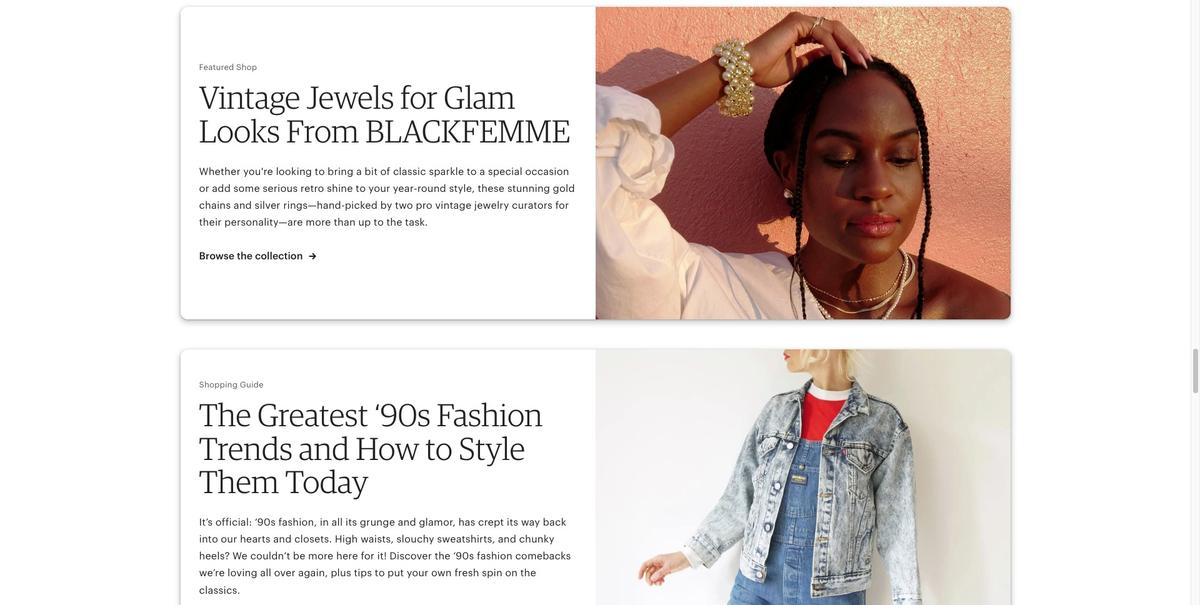 Task type: locate. For each thing, give the bounding box(es) containing it.
task.
[[405, 216, 428, 228]]

rings—hand-
[[283, 199, 345, 211]]

all down couldn't
[[260, 567, 271, 579]]

2 vertical spatial for
[[361, 550, 375, 562]]

1 horizontal spatial '90s
[[375, 396, 431, 434]]

1 a from the left
[[356, 165, 362, 177]]

0 horizontal spatial all
[[260, 567, 271, 579]]

loving
[[228, 567, 258, 579]]

the inside whether you're looking to bring a bit of classic sparkle to a special occasion or add some serious retro shine to your year-round style, these stunning gold chains and silver rings—hand-picked by two pro vintage jewelry curators for their personality—are more than up to the task.
[[387, 216, 402, 228]]

greatest
[[258, 396, 368, 434]]

style
[[459, 429, 525, 467]]

all
[[332, 516, 343, 528], [260, 567, 271, 579]]

'90s
[[375, 396, 431, 434], [255, 516, 276, 528], [453, 550, 474, 562]]

waists,
[[361, 533, 394, 545]]

personality—are
[[225, 216, 303, 228]]

fashion
[[437, 396, 543, 434]]

your inside whether you're looking to bring a bit of classic sparkle to a special occasion or add some serious retro shine to your year-round style, these stunning gold chains and silver rings—hand-picked by two pro vintage jewelry curators for their personality—are more than up to the task.
[[369, 182, 390, 194]]

we're
[[199, 567, 225, 579]]

1 horizontal spatial for
[[400, 78, 438, 117]]

its up high at the left
[[346, 516, 357, 528]]

to up 'retro'
[[315, 165, 325, 177]]

more inside whether you're looking to bring a bit of classic sparkle to a special occasion or add some serious retro shine to your year-round style, these stunning gold chains and silver rings—hand-picked by two pro vintage jewelry curators for their personality—are more than up to the task.
[[306, 216, 331, 228]]

occasion
[[525, 165, 569, 177]]

own
[[431, 567, 452, 579]]

featured
[[199, 63, 234, 72]]

browse the collection
[[199, 250, 305, 262]]

more down "closets."
[[308, 550, 334, 562]]

1 horizontal spatial its
[[507, 516, 518, 528]]

discover
[[390, 550, 432, 562]]

0 horizontal spatial a
[[356, 165, 362, 177]]

2 horizontal spatial '90s
[[453, 550, 474, 562]]

to up picked
[[356, 182, 366, 194]]

a
[[356, 165, 362, 177], [480, 165, 485, 177]]

its left "way"
[[507, 516, 518, 528]]

0 horizontal spatial '90s
[[255, 516, 276, 528]]

1 vertical spatial more
[[308, 550, 334, 562]]

2 its from the left
[[507, 516, 518, 528]]

by
[[380, 199, 392, 211]]

tips
[[354, 567, 372, 579]]

whether you're looking to bring a bit of classic sparkle to a special occasion or add some serious retro shine to your year-round style, these stunning gold chains and silver rings—hand-picked by two pro vintage jewelry curators for their personality—are more than up to the task.
[[199, 165, 575, 228]]

0 vertical spatial '90s
[[375, 396, 431, 434]]

glam
[[444, 78, 515, 117]]

grunge
[[360, 516, 395, 528]]

and inside the greatest '90s fashion trends and how to style them today
[[299, 429, 350, 467]]

your down discover in the bottom left of the page
[[407, 567, 429, 579]]

our
[[221, 533, 237, 545]]

and inside whether you're looking to bring a bit of classic sparkle to a special occasion or add some serious retro shine to your year-round style, these stunning gold chains and silver rings—hand-picked by two pro vintage jewelry curators for their personality—are more than up to the task.
[[234, 199, 252, 211]]

jewels
[[307, 78, 394, 117]]

to left "put"
[[375, 567, 385, 579]]

for left the it!
[[361, 550, 375, 562]]

all right 'in'
[[332, 516, 343, 528]]

and
[[234, 199, 252, 211], [299, 429, 350, 467], [398, 516, 416, 528], [273, 533, 292, 545], [498, 533, 517, 545]]

to inside the greatest '90s fashion trends and how to style them today
[[425, 429, 453, 467]]

be
[[293, 550, 306, 562]]

a left bit at the left
[[356, 165, 362, 177]]

the greatest '90s fashion trends and how to style them today
[[199, 396, 543, 501]]

1 horizontal spatial a
[[480, 165, 485, 177]]

chunky
[[519, 533, 555, 545]]

way
[[521, 516, 540, 528]]

0 vertical spatial more
[[306, 216, 331, 228]]

1 horizontal spatial all
[[332, 516, 343, 528]]

more down rings—hand-
[[306, 216, 331, 228]]

for left glam
[[400, 78, 438, 117]]

0 horizontal spatial its
[[346, 516, 357, 528]]

plus
[[331, 567, 351, 579]]

2 vertical spatial '90s
[[453, 550, 474, 562]]

whether
[[199, 165, 241, 177]]

to right how
[[425, 429, 453, 467]]

0 horizontal spatial for
[[361, 550, 375, 562]]

crept
[[478, 516, 504, 528]]

your down of
[[369, 182, 390, 194]]

fashion
[[477, 550, 513, 562]]

curators
[[512, 199, 553, 211]]

0 horizontal spatial your
[[369, 182, 390, 194]]

in
[[320, 516, 329, 528]]

hearts
[[240, 533, 271, 545]]

to
[[315, 165, 325, 177], [467, 165, 477, 177], [356, 182, 366, 194], [374, 216, 384, 228], [425, 429, 453, 467], [375, 567, 385, 579]]

your
[[369, 182, 390, 194], [407, 567, 429, 579]]

classic
[[393, 165, 426, 177]]

its
[[346, 516, 357, 528], [507, 516, 518, 528]]

to right up
[[374, 216, 384, 228]]

glamor,
[[419, 516, 456, 528]]

'90s inside the greatest '90s fashion trends and how to style them today
[[375, 396, 431, 434]]

2 horizontal spatial for
[[555, 199, 569, 211]]

into
[[199, 533, 218, 545]]

more
[[306, 216, 331, 228], [308, 550, 334, 562]]

1 vertical spatial for
[[555, 199, 569, 211]]

for down gold
[[555, 199, 569, 211]]

shopping guide
[[199, 380, 264, 389]]

guide
[[240, 380, 264, 389]]

some
[[233, 182, 260, 194]]

0 vertical spatial for
[[400, 78, 438, 117]]

trends
[[199, 429, 293, 467]]

add
[[212, 182, 231, 194]]

looks
[[199, 112, 280, 150]]

sparkle
[[429, 165, 464, 177]]

official:
[[216, 516, 252, 528]]

a up these
[[480, 165, 485, 177]]

0 vertical spatial your
[[369, 182, 390, 194]]

for inside "vintage jewels for glam looks from blackfemme"
[[400, 78, 438, 117]]

the down by
[[387, 216, 402, 228]]

stunning
[[507, 182, 550, 194]]

1 vertical spatial your
[[407, 567, 429, 579]]

of
[[380, 165, 390, 177]]

1 horizontal spatial your
[[407, 567, 429, 579]]

it's
[[199, 516, 213, 528]]

1 vertical spatial '90s
[[255, 516, 276, 528]]



Task type: describe. For each thing, give the bounding box(es) containing it.
pro
[[416, 199, 433, 211]]

here
[[336, 550, 358, 562]]

them
[[199, 463, 279, 501]]

for inside the 'it's official: '90s fashion, in all its grunge and glamor, has crept its way back into our hearts and closets. high waists, slouchy sweatshirts, and chunky heels? we couldn't be more here for it! discover the '90s fashion comebacks we're loving all over again, plus tips to put your own fresh spin on the classics.'
[[361, 550, 375, 562]]

how
[[356, 429, 419, 467]]

retro
[[301, 182, 324, 194]]

the
[[199, 396, 251, 434]]

from
[[286, 112, 359, 150]]

2 a from the left
[[480, 165, 485, 177]]

their
[[199, 216, 222, 228]]

looking
[[276, 165, 312, 177]]

you're
[[243, 165, 273, 177]]

shine
[[327, 182, 353, 194]]

comebacks
[[515, 550, 571, 562]]

collection
[[255, 250, 303, 262]]

to up the style,
[[467, 165, 477, 177]]

we
[[233, 550, 248, 562]]

classics.
[[199, 584, 240, 596]]

1 vertical spatial all
[[260, 567, 271, 579]]

fresh
[[455, 567, 479, 579]]

heels?
[[199, 550, 230, 562]]

high
[[335, 533, 358, 545]]

the right browse
[[237, 250, 253, 262]]

vintage
[[435, 199, 472, 211]]

over
[[274, 567, 296, 579]]

up
[[358, 216, 371, 228]]

put
[[388, 567, 404, 579]]

browse the collection link
[[199, 250, 317, 264]]

today
[[285, 463, 368, 501]]

bring
[[328, 165, 354, 177]]

has
[[459, 516, 476, 528]]

two
[[395, 199, 413, 211]]

gold
[[553, 182, 575, 194]]

your inside the 'it's official: '90s fashion, in all its grunge and glamor, has crept its way back into our hearts and closets. high waists, slouchy sweatshirts, and chunky heels? we couldn't be more here for it! discover the '90s fashion comebacks we're loving all over again, plus tips to put your own fresh spin on the classics.'
[[407, 567, 429, 579]]

chains
[[199, 199, 231, 211]]

back
[[543, 516, 566, 528]]

spin
[[482, 567, 503, 579]]

blackfemme
[[365, 112, 570, 150]]

shop
[[236, 63, 257, 72]]

closets.
[[294, 533, 332, 545]]

to inside the 'it's official: '90s fashion, in all its grunge and glamor, has crept its way back into our hearts and closets. high waists, slouchy sweatshirts, and chunky heels? we couldn't be more here for it! discover the '90s fashion comebacks we're loving all over again, plus tips to put your own fresh spin on the classics.'
[[375, 567, 385, 579]]

year-
[[393, 182, 417, 194]]

more inside the 'it's official: '90s fashion, in all its grunge and glamor, has crept its way back into our hearts and closets. high waists, slouchy sweatshirts, and chunky heels? we couldn't be more here for it! discover the '90s fashion comebacks we're loving all over again, plus tips to put your own fresh spin on the classics.'
[[308, 550, 334, 562]]

it's official: '90s fashion, in all its grunge and glamor, has crept its way back into our hearts and closets. high waists, slouchy sweatshirts, and chunky heels? we couldn't be more here for it! discover the '90s fashion comebacks we're loving all over again, plus tips to put your own fresh spin on the classics.
[[199, 516, 571, 596]]

on
[[505, 567, 518, 579]]

the right on
[[521, 567, 536, 579]]

again,
[[298, 567, 328, 579]]

1 its from the left
[[346, 516, 357, 528]]

or
[[199, 182, 209, 194]]

jewelry
[[474, 199, 509, 211]]

these
[[478, 182, 505, 194]]

'90s for official:
[[255, 516, 276, 528]]

style,
[[449, 182, 475, 194]]

'90s for greatest
[[375, 396, 431, 434]]

round
[[417, 182, 446, 194]]

special
[[488, 165, 523, 177]]

bit
[[365, 165, 378, 177]]

the up own
[[435, 550, 451, 562]]

silver
[[255, 199, 281, 211]]

slouchy
[[397, 533, 434, 545]]

than
[[334, 216, 356, 228]]

vintage
[[199, 78, 300, 117]]

sweatshirts,
[[437, 533, 495, 545]]

picked
[[345, 199, 378, 211]]

featured shop
[[199, 63, 257, 72]]

shopping
[[199, 380, 238, 389]]

browse
[[199, 250, 235, 262]]

couldn't
[[250, 550, 290, 562]]

fashion,
[[279, 516, 317, 528]]

for inside whether you're looking to bring a bit of classic sparkle to a special occasion or add some serious retro shine to your year-round style, these stunning gold chains and silver rings—hand-picked by two pro vintage jewelry curators for their personality—are more than up to the task.
[[555, 199, 569, 211]]

it!
[[377, 550, 387, 562]]

vintage jewels for glam looks from blackfemme
[[199, 78, 570, 150]]

serious
[[263, 182, 298, 194]]

0 vertical spatial all
[[332, 516, 343, 528]]



Task type: vqa. For each thing, say whether or not it's contained in the screenshot.
your within it's official: '90s fashion, in all its grunge and glamor, has crept its way back into our hearts and closets. high waists, slouchy sweatshirts, and chunky heels? we couldn't be more here for it! discover the '90s fashion comebacks we're loving all over again, plus tips to put your own fresh spin on the classics.
yes



